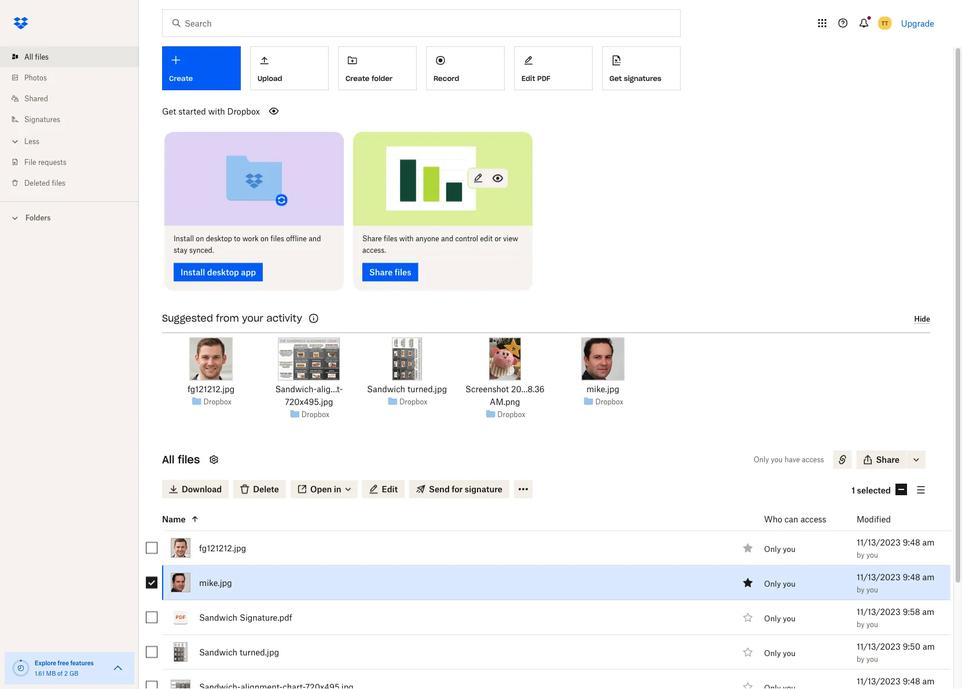 Task type: vqa. For each thing, say whether or not it's contained in the screenshot.
Advanced related to Advanced security, analytics, and insights into the documents and videos you share externally
no



Task type: describe. For each thing, give the bounding box(es) containing it.
features
[[70, 660, 94, 667]]

files left folder settings icon
[[178, 454, 200, 467]]

only you button for mike.jpg
[[765, 580, 796, 589]]

turned.jpg inside 'element'
[[240, 648, 279, 658]]

only you button for sandwich turned.jpg
[[765, 649, 796, 659]]

with for files
[[400, 235, 414, 243]]

edit
[[481, 235, 493, 243]]

tt
[[882, 19, 889, 27]]

share for share files
[[370, 268, 393, 278]]

upgrade link
[[902, 18, 935, 28]]

deleted files link
[[9, 173, 139, 193]]

files inside install on desktop to work on files offline and stay synced.
[[271, 235, 284, 243]]

1 horizontal spatial sandwich turned.jpg link
[[367, 383, 447, 396]]

activity
[[267, 313, 302, 325]]

and inside "share files with anyone and control edit or view access."
[[441, 235, 454, 243]]

less
[[24, 137, 39, 146]]

sandwich for 11/13/2023 9:58 am
[[199, 613, 238, 623]]

get for get started with dropbox
[[162, 106, 176, 116]]

Search in folder "Dropbox" text field
[[185, 17, 657, 30]]

11/13/2023 9:48 am by you for mike.jpg
[[857, 573, 935, 595]]

all files inside all files link
[[24, 52, 49, 61]]

sandwich-alig…t- 720x495.jpg
[[275, 385, 343, 407]]

to
[[234, 235, 241, 243]]

signature
[[465, 485, 503, 495]]

remove from starred image
[[742, 542, 755, 556]]

record button
[[426, 46, 505, 90]]

files right deleted
[[52, 179, 66, 187]]

all inside all files link
[[24, 52, 33, 61]]

am.png
[[490, 397, 521, 407]]

dropbox link for sandwich-alig…t- 720x495.jpg
[[302, 409, 330, 421]]

folder settings image
[[207, 453, 221, 467]]

hide
[[915, 315, 931, 324]]

synced.
[[189, 246, 214, 255]]

1 on from the left
[[196, 235, 204, 243]]

selected
[[858, 486, 892, 496]]

5 11/13/2023 from the top
[[857, 677, 901, 687]]

/fg121212.jpg image
[[171, 539, 191, 559]]

record
[[434, 74, 460, 83]]

upgrade
[[902, 18, 935, 28]]

send for signature button
[[410, 481, 510, 499]]

desktop inside install on desktop to work on files offline and stay synced.
[[206, 235, 232, 243]]

deleted files
[[24, 179, 66, 187]]

by for mike.jpg
[[857, 586, 865, 595]]

get signatures button
[[603, 46, 681, 90]]

mb
[[46, 671, 56, 678]]

/sandwich turned.jpg image inside name sandwich turned.jpg, modified 11/13/2023 9:50 am, 'element'
[[174, 643, 188, 663]]

0 vertical spatial access
[[802, 456, 825, 465]]

11/13/2023 for sandwich turned.jpg
[[857, 642, 901, 652]]

edit pdf
[[522, 74, 551, 83]]

0 vertical spatial /sandwich alignment chart 720x495.jpg image
[[278, 338, 340, 381]]

list containing all files
[[0, 39, 139, 202]]

only for sandwich turned.jpg
[[765, 649, 781, 659]]

9:50
[[904, 642, 921, 652]]

edit for edit
[[382, 485, 398, 495]]

11/13/2023 9:58 am by you
[[857, 607, 935, 629]]

dropbox for mike.jpg
[[596, 398, 624, 406]]

install for install on desktop to work on files offline and stay synced.
[[174, 235, 194, 243]]

11/13/2023 9:48 am
[[857, 677, 935, 687]]

offline
[[286, 235, 307, 243]]

name sandwich turned.jpg, modified 11/13/2023 9:50 am, element
[[137, 636, 951, 671]]

work
[[243, 235, 259, 243]]

1 horizontal spatial turned.jpg
[[408, 385, 447, 395]]

sandwich for 11/13/2023 9:50 am
[[199, 648, 238, 658]]

add to starred image for name sandwich-alignment-chart-720x495.jpg, modified 11/13/2023 9:48 am, element
[[742, 681, 755, 690]]

0 vertical spatial sandwich turned.jpg
[[367, 385, 447, 395]]

shared link
[[9, 88, 139, 109]]

file
[[24, 158, 36, 167]]

1
[[852, 486, 856, 496]]

tt button
[[876, 14, 895, 32]]

file requests link
[[9, 152, 139, 173]]

signatures
[[624, 74, 662, 83]]

download button
[[162, 481, 229, 499]]

share files
[[370, 268, 412, 278]]

only you for mike.jpg
[[765, 580, 796, 589]]

install for install desktop app
[[181, 268, 205, 278]]

edit pdf button
[[514, 46, 593, 90]]

all files list item
[[0, 46, 139, 67]]

can
[[785, 515, 799, 525]]

edit for edit pdf
[[522, 74, 536, 83]]

open
[[311, 485, 332, 495]]

dropbox for sandwich-alig…t- 720x495.jpg
[[302, 410, 330, 419]]

all files link
[[9, 46, 139, 67]]

started
[[179, 106, 206, 116]]

mike.jpg inside table
[[199, 578, 232, 588]]

desktop inside button
[[207, 268, 239, 278]]

stay
[[174, 246, 188, 255]]

name sandwich-alignment-chart-720x495.jpg, modified 11/13/2023 9:48 am, element
[[137, 671, 951, 690]]

screenshot 20…8.36 am.png
[[466, 385, 545, 407]]

photos
[[24, 73, 47, 82]]

dropbox for sandwich turned.jpg
[[400, 398, 428, 406]]

send
[[429, 485, 450, 495]]

and inside install on desktop to work on files offline and stay synced.
[[309, 235, 321, 243]]

upload button
[[250, 46, 329, 90]]

5 am from the top
[[923, 677, 935, 687]]

0 vertical spatial sandwich
[[367, 385, 406, 395]]

requests
[[38, 158, 67, 167]]

only you for fg121212.jpg
[[765, 545, 796, 554]]

add to starred image
[[742, 646, 755, 660]]

or
[[495, 235, 502, 243]]

files inside button
[[395, 268, 412, 278]]

mike.jpg link inside name mike.jpg, modified 11/13/2023 9:48 am, element
[[199, 576, 232, 590]]

fg121212.jpg inside table
[[199, 544, 246, 554]]

share files with anyone and control edit or view access.
[[363, 235, 519, 255]]

0 horizontal spatial /mike.jpg image
[[171, 574, 191, 593]]

0 vertical spatial fg121212.jpg
[[188, 385, 235, 395]]

files inside list item
[[35, 52, 49, 61]]

install on desktop to work on files offline and stay synced.
[[174, 235, 321, 255]]

20…8.36
[[512, 385, 545, 395]]

file requests
[[24, 158, 67, 167]]

1 vertical spatial access
[[801, 515, 827, 525]]

gb
[[69, 671, 78, 678]]

only you button for sandwich signature.pdf
[[765, 615, 796, 624]]

control
[[456, 235, 479, 243]]

photos link
[[9, 67, 139, 88]]

view
[[504, 235, 519, 243]]

sandwich turned.jpg inside 'element'
[[199, 648, 279, 658]]

screenshot 20…8.36 am.png link
[[463, 383, 547, 409]]

only you have access
[[754, 456, 825, 465]]

by for sandwich signature.pdf
[[857, 621, 865, 629]]

dropbox for fg121212.jpg
[[204, 398, 232, 406]]

2
[[64, 671, 68, 678]]

11/13/2023 for sandwich signature.pdf
[[857, 607, 901, 617]]

upload
[[258, 74, 282, 83]]

in
[[334, 485, 342, 495]]

shared
[[24, 94, 48, 103]]

install desktop app button
[[174, 263, 263, 282]]

edit button
[[362, 481, 405, 499]]



Task type: locate. For each thing, give the bounding box(es) containing it.
0 vertical spatial edit
[[522, 74, 536, 83]]

files down "share files with anyone and control edit or view access."
[[395, 268, 412, 278]]

0 vertical spatial add to starred image
[[742, 611, 755, 625]]

sandwich signature.pdf link
[[199, 611, 292, 625]]

1 horizontal spatial sandwich turned.jpg
[[367, 385, 447, 395]]

table containing name
[[137, 508, 951, 690]]

1 vertical spatial sandwich turned.jpg
[[199, 648, 279, 658]]

1 horizontal spatial all files
[[162, 454, 200, 467]]

free
[[58, 660, 69, 667]]

share up access.
[[363, 235, 382, 243]]

4 only you button from the top
[[765, 649, 796, 659]]

explore
[[35, 660, 56, 667]]

1 horizontal spatial and
[[441, 235, 454, 243]]

get left started
[[162, 106, 176, 116]]

am inside 11/13/2023 9:50 am by you
[[923, 642, 936, 652]]

pdf
[[538, 74, 551, 83]]

less image
[[9, 136, 21, 147]]

you inside 11/13/2023 9:58 am by you
[[867, 621, 879, 629]]

11/13/2023 for mike.jpg
[[857, 573, 901, 583]]

0 horizontal spatial /sandwich alignment chart 720x495.jpg image
[[171, 681, 191, 690]]

0 vertical spatial mike.jpg
[[587, 385, 620, 395]]

2 and from the left
[[441, 235, 454, 243]]

3 am from the top
[[923, 607, 935, 617]]

list
[[0, 39, 139, 202]]

on
[[196, 235, 204, 243], [261, 235, 269, 243]]

9:48 for mike.jpg
[[904, 573, 921, 583]]

0 horizontal spatial /sandwich turned.jpg image
[[174, 643, 188, 663]]

0 vertical spatial all
[[24, 52, 33, 61]]

with left anyone on the top left of the page
[[400, 235, 414, 243]]

11/13/2023 inside 11/13/2023 9:58 am by you
[[857, 607, 901, 617]]

suggested
[[162, 313, 213, 325]]

2 vertical spatial 9:48
[[904, 677, 921, 687]]

1 vertical spatial desktop
[[207, 268, 239, 278]]

am for sandwich signature.pdf
[[923, 607, 935, 617]]

am for fg121212.jpg
[[923, 538, 935, 548]]

table
[[137, 508, 951, 690]]

dropbox link for sandwich turned.jpg
[[400, 396, 428, 408]]

3 only you from the top
[[765, 615, 796, 624]]

0 horizontal spatial mike.jpg
[[199, 578, 232, 588]]

create left folder
[[346, 74, 370, 83]]

delete
[[253, 485, 279, 495]]

1 horizontal spatial create
[[346, 74, 370, 83]]

1 vertical spatial sandwich
[[199, 613, 238, 623]]

all
[[24, 52, 33, 61], [162, 454, 175, 467]]

1 vertical spatial edit
[[382, 485, 398, 495]]

by inside name mike.jpg, modified 11/13/2023 9:48 am, element
[[857, 586, 865, 595]]

sandwich right alig…t-
[[367, 385, 406, 395]]

modified button
[[857, 513, 922, 527]]

fg121212.jpg down /fg121212.jpg image
[[188, 385, 235, 395]]

1 vertical spatial install
[[181, 268, 205, 278]]

share inside "share files with anyone and control edit or view access."
[[363, 235, 382, 243]]

1 horizontal spatial get
[[610, 74, 622, 83]]

1 vertical spatial 11/13/2023 9:48 am by you
[[857, 573, 935, 595]]

0 horizontal spatial sandwich turned.jpg link
[[199, 646, 279, 660]]

/screenshot 2023-08-18 at 9.48.36 am.png image
[[489, 338, 521, 381]]

only you inside name fg121212.jpg, modified 11/13/2023 9:48 am, element
[[765, 545, 796, 554]]

signature.pdf
[[240, 613, 292, 623]]

3 only you button from the top
[[765, 615, 796, 624]]

4 only you from the top
[[765, 649, 796, 659]]

only you inside name sandwich signature.pdf, modified 11/13/2023 9:58 am, element
[[765, 615, 796, 624]]

share for share files with anyone and control edit or view access.
[[363, 235, 382, 243]]

1 horizontal spatial with
[[400, 235, 414, 243]]

all up download button
[[162, 454, 175, 467]]

11/13/2023 down 11/13/2023 9:50 am by you
[[857, 677, 901, 687]]

1 and from the left
[[309, 235, 321, 243]]

desktop left app
[[207, 268, 239, 278]]

1 horizontal spatial on
[[261, 235, 269, 243]]

fg121212.jpg link right /fg121212.jpg icon
[[199, 542, 246, 556]]

signatures
[[24, 115, 60, 124]]

on right work
[[261, 235, 269, 243]]

1 add to starred image from the top
[[742, 611, 755, 625]]

1 horizontal spatial all
[[162, 454, 175, 467]]

1 only you from the top
[[765, 545, 796, 554]]

2 add to starred image from the top
[[742, 681, 755, 690]]

11/13/2023 9:48 am by you up 9:58 on the bottom of page
[[857, 573, 935, 595]]

share files button
[[363, 263, 419, 282]]

add to starred image
[[742, 611, 755, 625], [742, 681, 755, 690]]

am for sandwich turned.jpg
[[923, 642, 936, 652]]

0 horizontal spatial get
[[162, 106, 176, 116]]

fg121212.jpg right /fg121212.jpg icon
[[199, 544, 246, 554]]

0 horizontal spatial edit
[[382, 485, 398, 495]]

add to starred image inside name sandwich signature.pdf, modified 11/13/2023 9:58 am, element
[[742, 611, 755, 625]]

name button
[[162, 513, 736, 527]]

2 only you button from the top
[[765, 580, 796, 589]]

all up photos
[[24, 52, 33, 61]]

sandwich signature.pdf
[[199, 613, 292, 623]]

0 vertical spatial desktop
[[206, 235, 232, 243]]

add to starred image down remove from starred image at bottom right
[[742, 611, 755, 625]]

11/13/2023 inside 11/13/2023 9:50 am by you
[[857, 642, 901, 652]]

1 am from the top
[[923, 538, 935, 548]]

create for create folder
[[346, 74, 370, 83]]

1 horizontal spatial edit
[[522, 74, 536, 83]]

only for sandwich signature.pdf
[[765, 615, 781, 624]]

1 11/13/2023 9:48 am by you from the top
[[857, 538, 935, 560]]

install inside install on desktop to work on files offline and stay synced.
[[174, 235, 194, 243]]

4 11/13/2023 from the top
[[857, 642, 901, 652]]

access right the can
[[801, 515, 827, 525]]

only you button inside name mike.jpg, modified 11/13/2023 9:48 am, element
[[765, 580, 796, 589]]

on up synced.
[[196, 235, 204, 243]]

1 vertical spatial fg121212.jpg
[[199, 544, 246, 554]]

get signatures
[[610, 74, 662, 83]]

only inside name fg121212.jpg, modified 11/13/2023 9:48 am, element
[[765, 545, 781, 554]]

1 horizontal spatial mike.jpg link
[[587, 383, 620, 396]]

9:58
[[904, 607, 921, 617]]

only you inside name sandwich turned.jpg, modified 11/13/2023 9:50 am, 'element'
[[765, 649, 796, 659]]

with for started
[[208, 106, 225, 116]]

sandwich turned.jpg link inside 'element'
[[199, 646, 279, 660]]

who
[[765, 515, 783, 525]]

access
[[802, 456, 825, 465], [801, 515, 827, 525]]

4 by from the top
[[857, 656, 865, 664]]

install desktop app
[[181, 268, 256, 278]]

hide button
[[915, 315, 931, 324]]

dropbox link for screenshot 20…8.36 am.png
[[498, 409, 526, 421]]

1 vertical spatial sandwich turned.jpg link
[[199, 646, 279, 660]]

open in button
[[291, 481, 358, 499]]

0 horizontal spatial all
[[24, 52, 33, 61]]

0 horizontal spatial with
[[208, 106, 225, 116]]

share inside share files button
[[370, 268, 393, 278]]

dropbox image
[[9, 12, 32, 35]]

app
[[241, 268, 256, 278]]

files up access.
[[384, 235, 398, 243]]

11/13/2023 left 9:50
[[857, 642, 901, 652]]

3 9:48 from the top
[[904, 677, 921, 687]]

1 vertical spatial /sandwich turned.jpg image
[[174, 643, 188, 663]]

name mike.jpg, modified 11/13/2023 9:48 am, element
[[137, 566, 951, 601]]

you inside 11/13/2023 9:50 am by you
[[867, 656, 879, 664]]

0 horizontal spatial sandwich turned.jpg
[[199, 648, 279, 658]]

only inside name mike.jpg, modified 11/13/2023 9:48 am, element
[[765, 580, 781, 589]]

only for fg121212.jpg
[[765, 545, 781, 554]]

create button
[[162, 46, 241, 90]]

only inside name sandwich signature.pdf, modified 11/13/2023 9:58 am, element
[[765, 615, 781, 624]]

and left control at the top left of the page
[[441, 235, 454, 243]]

files left offline
[[271, 235, 284, 243]]

am for mike.jpg
[[923, 573, 935, 583]]

desktop left to
[[206, 235, 232, 243]]

sandwich left signature.pdf
[[199, 613, 238, 623]]

turned.jpg
[[408, 385, 447, 395], [240, 648, 279, 658]]

0 vertical spatial fg121212.jpg link
[[188, 383, 235, 396]]

by inside 11/13/2023 9:50 am by you
[[857, 656, 865, 664]]

deleted
[[24, 179, 50, 187]]

11/13/2023 9:50 am by you
[[857, 642, 936, 664]]

1 vertical spatial get
[[162, 106, 176, 116]]

11/13/2023 9:48 am by you inside name mike.jpg, modified 11/13/2023 9:48 am, element
[[857, 573, 935, 595]]

0 horizontal spatial mike.jpg link
[[199, 576, 232, 590]]

create inside create popup button
[[169, 74, 193, 83]]

1 only you button from the top
[[765, 545, 796, 554]]

1 vertical spatial mike.jpg
[[199, 578, 232, 588]]

sandwich turned.jpg link
[[367, 383, 447, 396], [199, 646, 279, 660]]

1 horizontal spatial /mike.jpg image
[[582, 338, 625, 381]]

/sandwich turned.jpg image
[[392, 338, 422, 381], [174, 643, 188, 663]]

only you button for fg121212.jpg
[[765, 545, 796, 554]]

your
[[242, 313, 264, 325]]

9:48 down 11/13/2023 9:50 am by you
[[904, 677, 921, 687]]

sandwich down sandwich signature.pdf "link"
[[199, 648, 238, 658]]

modified
[[857, 515, 892, 525]]

4 am from the top
[[923, 642, 936, 652]]

edit left send
[[382, 485, 398, 495]]

and right offline
[[309, 235, 321, 243]]

all files left folder settings icon
[[162, 454, 200, 467]]

1 9:48 from the top
[[904, 538, 921, 548]]

2 by from the top
[[857, 586, 865, 595]]

dropbox link for mike.jpg
[[596, 396, 624, 408]]

anyone
[[416, 235, 440, 243]]

1 selected
[[852, 486, 892, 496]]

create folder
[[346, 74, 393, 83]]

suggested from your activity
[[162, 313, 302, 325]]

0 horizontal spatial turned.jpg
[[240, 648, 279, 658]]

0 horizontal spatial and
[[309, 235, 321, 243]]

1 horizontal spatial mike.jpg
[[587, 385, 620, 395]]

access.
[[363, 246, 387, 255]]

by down modified
[[857, 551, 865, 560]]

share inside button
[[877, 455, 900, 465]]

by up 11/13/2023 9:48 am
[[857, 656, 865, 664]]

get inside get signatures button
[[610, 74, 622, 83]]

1 vertical spatial fg121212.jpg link
[[199, 542, 246, 556]]

install inside button
[[181, 268, 205, 278]]

9:48
[[904, 538, 921, 548], [904, 573, 921, 583], [904, 677, 921, 687]]

0 vertical spatial all files
[[24, 52, 49, 61]]

get
[[610, 74, 622, 83], [162, 106, 176, 116]]

only you button inside name sandwich signature.pdf, modified 11/13/2023 9:58 am, element
[[765, 615, 796, 624]]

desktop
[[206, 235, 232, 243], [207, 268, 239, 278]]

sandwich-
[[275, 385, 317, 395]]

only you button inside name fg121212.jpg, modified 11/13/2023 9:48 am, element
[[765, 545, 796, 554]]

2 vertical spatial sandwich
[[199, 648, 238, 658]]

access right have
[[802, 456, 825, 465]]

fg121212.jpg link down /fg121212.jpg image
[[188, 383, 235, 396]]

create inside create folder 'button'
[[346, 74, 370, 83]]

720x495.jpg
[[285, 397, 333, 407]]

11/13/2023 left 9:58 on the bottom of page
[[857, 607, 901, 617]]

2 vertical spatial share
[[877, 455, 900, 465]]

open in
[[311, 485, 342, 495]]

0 vertical spatial with
[[208, 106, 225, 116]]

2 only you from the top
[[765, 580, 796, 589]]

11/13/2023
[[857, 538, 901, 548], [857, 573, 901, 583], [857, 607, 901, 617], [857, 642, 901, 652], [857, 677, 901, 687]]

11/13/2023 9:48 am by you inside name fg121212.jpg, modified 11/13/2023 9:48 am, element
[[857, 538, 935, 560]]

/fg121212.jpg image
[[190, 338, 233, 381]]

mike.jpg
[[587, 385, 620, 395], [199, 578, 232, 588]]

0 horizontal spatial on
[[196, 235, 204, 243]]

3 by from the top
[[857, 621, 865, 629]]

0 vertical spatial mike.jpg link
[[587, 383, 620, 396]]

get left signatures
[[610, 74, 622, 83]]

0 vertical spatial get
[[610, 74, 622, 83]]

files up photos
[[35, 52, 49, 61]]

sandwich
[[367, 385, 406, 395], [199, 613, 238, 623], [199, 648, 238, 658]]

0 vertical spatial /sandwich turned.jpg image
[[392, 338, 422, 381]]

dropbox for screenshot 20…8.36 am.png
[[498, 410, 526, 419]]

only you for sandwich turned.jpg
[[765, 649, 796, 659]]

only you button inside name sandwich turned.jpg, modified 11/13/2023 9:50 am, 'element'
[[765, 649, 796, 659]]

1 by from the top
[[857, 551, 865, 560]]

1 vertical spatial 9:48
[[904, 573, 921, 583]]

2 on from the left
[[261, 235, 269, 243]]

by for sandwich turned.jpg
[[857, 656, 865, 664]]

11/13/2023 for fg121212.jpg
[[857, 538, 901, 548]]

1 vertical spatial turned.jpg
[[240, 648, 279, 658]]

by inside name fg121212.jpg, modified 11/13/2023 9:48 am, element
[[857, 551, 865, 560]]

0 vertical spatial share
[[363, 235, 382, 243]]

share down access.
[[370, 268, 393, 278]]

share button
[[857, 451, 907, 470]]

only you button
[[765, 545, 796, 554], [765, 580, 796, 589], [765, 615, 796, 624], [765, 649, 796, 659]]

create folder button
[[338, 46, 417, 90]]

share up selected
[[877, 455, 900, 465]]

by inside 11/13/2023 9:58 am by you
[[857, 621, 865, 629]]

0 vertical spatial 9:48
[[904, 538, 921, 548]]

with right started
[[208, 106, 225, 116]]

download
[[182, 485, 222, 495]]

create up started
[[169, 74, 193, 83]]

send for signature
[[429, 485, 503, 495]]

name fg121212.jpg, modified 11/13/2023 9:48 am, element
[[137, 532, 951, 566]]

0 vertical spatial /mike.jpg image
[[582, 338, 625, 381]]

sandwich turned.jpg
[[367, 385, 447, 395], [199, 648, 279, 658]]

install up stay
[[174, 235, 194, 243]]

/sandwich alignment chart 720x495.jpg image
[[278, 338, 340, 381], [171, 681, 191, 690]]

remove from starred image
[[742, 576, 755, 590]]

am inside 11/13/2023 9:58 am by you
[[923, 607, 935, 617]]

for
[[452, 485, 463, 495]]

only you inside name mike.jpg, modified 11/13/2023 9:48 am, element
[[765, 580, 796, 589]]

11/13/2023 9:48 am by you for fg121212.jpg
[[857, 538, 935, 560]]

0 horizontal spatial create
[[169, 74, 193, 83]]

all files up photos
[[24, 52, 49, 61]]

add to starred image for name sandwich signature.pdf, modified 11/13/2023 9:58 am, element at the bottom
[[742, 611, 755, 625]]

9:48 for fg121212.jpg
[[904, 538, 921, 548]]

quota usage element
[[12, 660, 30, 678]]

only inside name sandwich turned.jpg, modified 11/13/2023 9:50 am, 'element'
[[765, 649, 781, 659]]

name
[[162, 515, 186, 525]]

share
[[363, 235, 382, 243], [370, 268, 393, 278], [877, 455, 900, 465]]

dropbox
[[227, 106, 260, 116], [204, 398, 232, 406], [400, 398, 428, 406], [596, 398, 624, 406], [302, 410, 330, 419], [498, 410, 526, 419]]

1 vertical spatial all
[[162, 454, 175, 467]]

1 vertical spatial mike.jpg link
[[199, 576, 232, 590]]

by up 11/13/2023 9:58 am by you
[[857, 586, 865, 595]]

alig…t-
[[317, 385, 343, 395]]

from
[[216, 313, 239, 325]]

folders button
[[0, 209, 139, 226]]

add to starred image down add to starred icon
[[742, 681, 755, 690]]

get for get signatures
[[610, 74, 622, 83]]

3 11/13/2023 from the top
[[857, 607, 901, 617]]

0 vertical spatial sandwich turned.jpg link
[[367, 383, 447, 396]]

install down synced.
[[181, 268, 205, 278]]

1.61
[[35, 671, 45, 678]]

am
[[923, 538, 935, 548], [923, 573, 935, 583], [923, 607, 935, 617], [923, 642, 936, 652], [923, 677, 935, 687]]

11/13/2023 down modified
[[857, 538, 901, 548]]

0 vertical spatial 11/13/2023 9:48 am by you
[[857, 538, 935, 560]]

9:48 down modified button
[[904, 538, 921, 548]]

2 11/13/2023 9:48 am by you from the top
[[857, 573, 935, 595]]

1 vertical spatial share
[[370, 268, 393, 278]]

folders
[[25, 214, 51, 222]]

files inside "share files with anyone and control edit or view access."
[[384, 235, 398, 243]]

1 vertical spatial all files
[[162, 454, 200, 467]]

2 9:48 from the top
[[904, 573, 921, 583]]

dropbox link for fg121212.jpg
[[204, 396, 232, 408]]

sandwich inside 'element'
[[199, 648, 238, 658]]

create for create
[[169, 74, 193, 83]]

explore free features 1.61 mb of 2 gb
[[35, 660, 94, 678]]

name sandwich signature.pdf, modified 11/13/2023 9:58 am, element
[[137, 601, 951, 636]]

1 vertical spatial /mike.jpg image
[[171, 574, 191, 593]]

who can access
[[765, 515, 827, 525]]

11/13/2023 up 11/13/2023 9:58 am by you
[[857, 573, 901, 583]]

add to starred image inside name sandwich-alignment-chart-720x495.jpg, modified 11/13/2023 9:48 am, element
[[742, 681, 755, 690]]

11/13/2023 9:48 am by you down modified button
[[857, 538, 935, 560]]

by for fg121212.jpg
[[857, 551, 865, 560]]

0 horizontal spatial all files
[[24, 52, 49, 61]]

1 vertical spatial /sandwich alignment chart 720x495.jpg image
[[171, 681, 191, 690]]

/mike.jpg image
[[582, 338, 625, 381], [171, 574, 191, 593]]

9:48 up 9:58 on the bottom of page
[[904, 573, 921, 583]]

0 vertical spatial install
[[174, 235, 194, 243]]

0 vertical spatial turned.jpg
[[408, 385, 447, 395]]

2 11/13/2023 from the top
[[857, 573, 901, 583]]

get started with dropbox
[[162, 106, 260, 116]]

sandwich-alig…t- 720x495.jpg link
[[267, 383, 351, 409]]

edit left the pdf
[[522, 74, 536, 83]]

sandwich inside "link"
[[199, 613, 238, 623]]

1 vertical spatial add to starred image
[[742, 681, 755, 690]]

1 11/13/2023 from the top
[[857, 538, 901, 548]]

1 vertical spatial with
[[400, 235, 414, 243]]

screenshot
[[466, 385, 509, 395]]

only for mike.jpg
[[765, 580, 781, 589]]

by up 11/13/2023 9:50 am by you
[[857, 621, 865, 629]]

1 horizontal spatial /sandwich turned.jpg image
[[392, 338, 422, 381]]

only you for sandwich signature.pdf
[[765, 615, 796, 624]]

have
[[785, 456, 801, 465]]

1 horizontal spatial /sandwich alignment chart 720x495.jpg image
[[278, 338, 340, 381]]

with inside "share files with anyone and control edit or view access."
[[400, 235, 414, 243]]

2 am from the top
[[923, 573, 935, 583]]

only
[[754, 456, 770, 465], [765, 545, 781, 554], [765, 580, 781, 589], [765, 615, 781, 624], [765, 649, 781, 659]]



